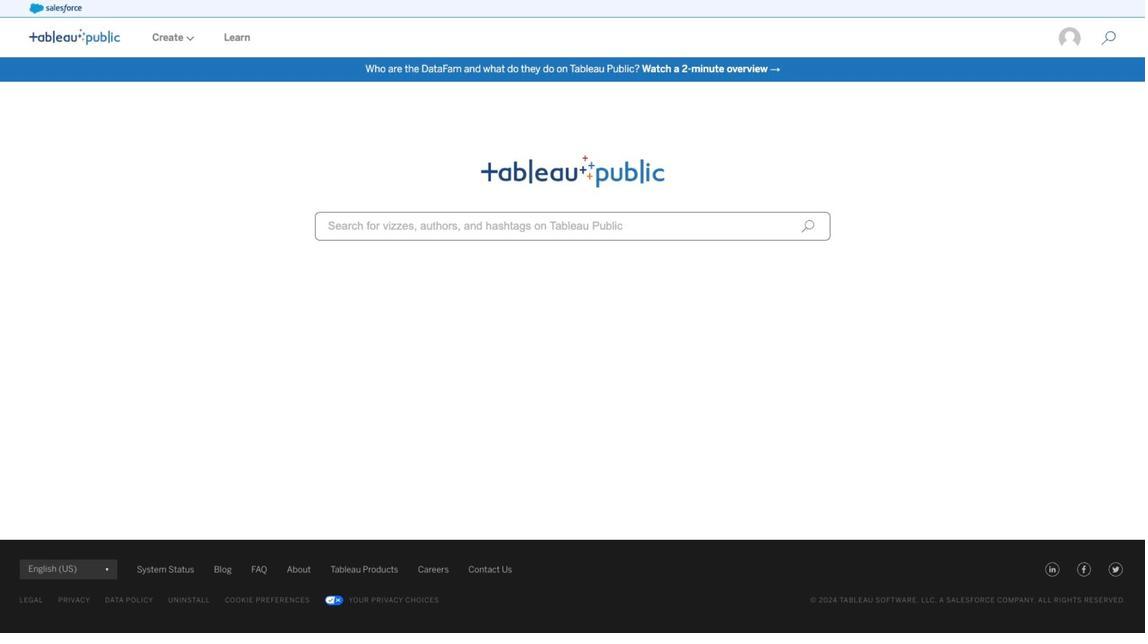 Task type: vqa. For each thing, say whether or not it's contained in the screenshot.
tara.schultz icon
no



Task type: describe. For each thing, give the bounding box(es) containing it.
salesforce logo image
[[29, 4, 82, 13]]

search image
[[801, 220, 815, 233]]

go to search image
[[1087, 31, 1131, 45]]

create image
[[183, 36, 195, 41]]

logo image
[[29, 29, 120, 45]]



Task type: locate. For each thing, give the bounding box(es) containing it.
gary.orlando image
[[1058, 26, 1082, 50]]

Search input field
[[315, 212, 831, 241]]

selected language element
[[28, 560, 109, 580]]



